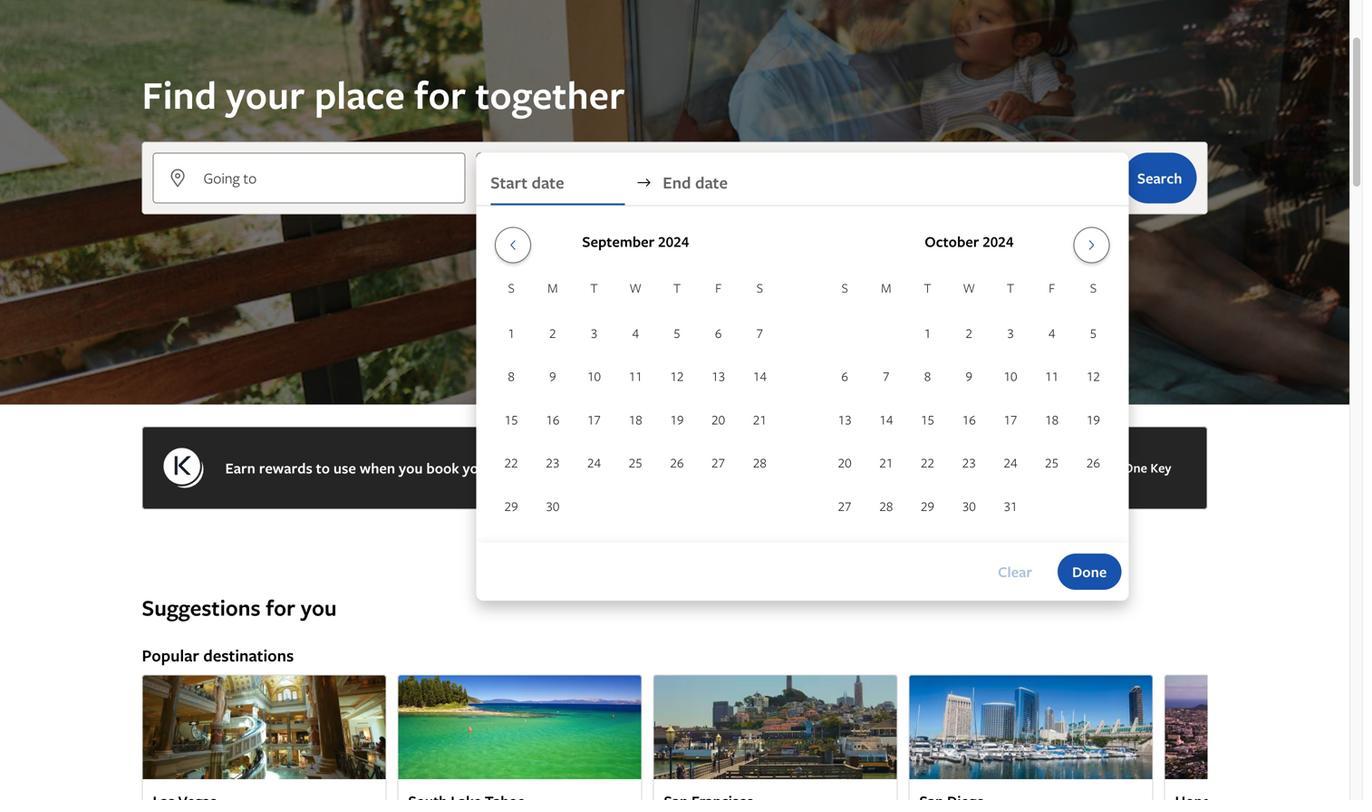 Task type: locate. For each thing, give the bounding box(es) containing it.
0 horizontal spatial 29 button
[[491, 485, 532, 527]]

2 m from the left
[[881, 279, 891, 296]]

16 inside september 2024 element
[[546, 411, 560, 428]]

4 for september 2024
[[632, 324, 639, 342]]

w down october 2024
[[963, 279, 975, 296]]

2 8 from the left
[[924, 368, 931, 385]]

san francisco featuring a ferry, a high rise building and skyline image
[[653, 675, 898, 780]]

5
[[674, 324, 680, 342], [1090, 324, 1097, 342]]

0 horizontal spatial 14
[[753, 368, 767, 385]]

23 inside the october 2024 element
[[962, 454, 976, 471]]

3 s from the left
[[842, 279, 848, 296]]

6 for the leftmost 6 button
[[715, 324, 722, 342]]

20 for topmost 20 button
[[712, 411, 725, 428]]

14 button
[[739, 356, 781, 397], [866, 399, 907, 440]]

0 horizontal spatial 26
[[670, 454, 684, 471]]

2 10 button from the left
[[990, 356, 1031, 397]]

17 for 17 button in the september 2024 element
[[587, 411, 601, 428]]

0 horizontal spatial 9
[[549, 368, 556, 385]]

23
[[546, 454, 560, 471], [962, 454, 976, 471]]

2 11 from the left
[[1045, 368, 1059, 385]]

2 24 from the left
[[1004, 454, 1017, 471]]

1 horizontal spatial 15
[[921, 411, 935, 428]]

1 horizontal spatial 29
[[921, 497, 935, 515]]

5 for october 2024
[[1090, 324, 1097, 342]]

1 horizontal spatial 25
[[1045, 454, 1059, 471]]

1 horizontal spatial 20 button
[[824, 442, 866, 483]]

1 inside september 2024 element
[[508, 324, 515, 342]]

2 5 from the left
[[1090, 324, 1097, 342]]

together
[[475, 69, 625, 121]]

1 vertical spatial 7 button
[[866, 356, 907, 397]]

22 for second 22 button from right
[[505, 454, 518, 471]]

1 vertical spatial 27 button
[[824, 485, 866, 527]]

27 inside the october 2024 element
[[838, 497, 852, 515]]

5 inside september 2024 element
[[674, 324, 680, 342]]

21 button inside the october 2024 element
[[866, 442, 907, 483]]

11 button
[[615, 356, 656, 397], [1031, 356, 1073, 397]]

0 horizontal spatial 16 button
[[532, 399, 573, 440]]

20 right hotels.com
[[838, 454, 852, 471]]

1 horizontal spatial 19 button
[[1073, 399, 1114, 440]]

0 horizontal spatial 17
[[587, 411, 601, 428]]

2 2 from the left
[[966, 324, 973, 342]]

1 horizontal spatial 24 button
[[990, 442, 1031, 483]]

1 horizontal spatial 7 button
[[866, 356, 907, 397]]

0 horizontal spatial 5
[[674, 324, 680, 342]]

2 1 button from the left
[[907, 312, 948, 354]]

0 vertical spatial 21
[[753, 411, 767, 428]]

1 horizontal spatial 14 button
[[866, 399, 907, 440]]

0 vertical spatial 27
[[712, 454, 725, 471]]

2 3 button from the left
[[990, 312, 1031, 354]]

2 25 from the left
[[1045, 454, 1059, 471]]

17 button up the on
[[573, 399, 615, 440]]

14 inside the october 2024 element
[[879, 411, 893, 428]]

0 vertical spatial 7
[[757, 324, 763, 342]]

29 button
[[491, 485, 532, 527], [907, 485, 948, 527]]

7
[[757, 324, 763, 342], [883, 368, 890, 385]]

15 inside the october 2024 element
[[921, 411, 935, 428]]

1 4 button from the left
[[615, 312, 656, 354]]

9 inside september 2024 element
[[549, 368, 556, 385]]

1 15 from the left
[[505, 411, 518, 428]]

suggestions for you
[[142, 593, 337, 623]]

1 horizontal spatial 8 button
[[907, 356, 948, 397]]

0 horizontal spatial 3
[[591, 324, 598, 342]]

2 3 from the left
[[1007, 324, 1014, 342]]

for right place
[[414, 69, 466, 121]]

1 vertical spatial 28
[[879, 497, 893, 515]]

15
[[505, 411, 518, 428], [921, 411, 935, 428]]

10 button
[[573, 356, 615, 397], [990, 356, 1031, 397]]

destinations
[[203, 644, 294, 667]]

1 30 from the left
[[546, 497, 560, 515]]

0 vertical spatial you
[[399, 458, 423, 478]]

1 16 from the left
[[546, 411, 560, 428]]

1 horizontal spatial 14
[[879, 411, 893, 428]]

1 22 from the left
[[505, 454, 518, 471]]

0 horizontal spatial 22 button
[[491, 442, 532, 483]]

book
[[426, 458, 459, 478]]

0 horizontal spatial 2
[[549, 324, 556, 342]]

18 inside the october 2024 element
[[1045, 411, 1059, 428]]

2 1 from the left
[[924, 324, 931, 342]]

for up destinations at the left bottom of page
[[266, 593, 295, 623]]

1 2 from the left
[[549, 324, 556, 342]]

29 button left the 31
[[907, 485, 948, 527]]

15 button
[[491, 399, 532, 440], [907, 399, 948, 440]]

11 for 1st 11 button
[[629, 368, 642, 385]]

4 button inside september 2024 element
[[615, 312, 656, 354]]

1 vertical spatial 6
[[841, 368, 848, 385]]

m inside the october 2024 element
[[881, 279, 891, 296]]

31 button
[[990, 485, 1031, 527]]

1 29 from the left
[[505, 497, 518, 515]]

28 for 28 button to the right
[[879, 497, 893, 515]]

22
[[505, 454, 518, 471], [921, 454, 935, 471]]

29 inside the october 2024 element
[[921, 497, 935, 515]]

23 inside september 2024 element
[[546, 454, 560, 471]]

25
[[629, 454, 642, 471], [1045, 454, 1059, 471]]

16 for 1st 16 button from right
[[962, 411, 976, 428]]

18 for 2nd 18 button from right
[[629, 411, 642, 428]]

30 button
[[532, 485, 573, 527], [948, 485, 990, 527]]

6
[[715, 324, 722, 342], [841, 368, 848, 385]]

13 button
[[698, 356, 739, 397], [824, 399, 866, 440]]

2 17 button from the left
[[990, 399, 1031, 440]]

1 horizontal spatial 13
[[838, 411, 852, 428]]

1 24 button from the left
[[573, 442, 615, 483]]

suggestions
[[142, 593, 261, 623]]

2024 for september 2024
[[658, 232, 689, 252]]

1 horizontal spatial 20
[[838, 454, 852, 471]]

w
[[630, 279, 642, 296], [963, 279, 975, 296]]

1 horizontal spatial 27 button
[[824, 485, 866, 527]]

1 s from the left
[[508, 279, 515, 296]]

1 10 button from the left
[[573, 356, 615, 397]]

1 vertical spatial 13
[[838, 411, 852, 428]]

2 for september
[[549, 324, 556, 342]]

0 horizontal spatial for
[[266, 593, 295, 623]]

2024 right 'october'
[[983, 232, 1014, 252]]

1 m from the left
[[548, 279, 558, 296]]

2 9 button from the left
[[948, 356, 990, 397]]

28 inside the october 2024 element
[[879, 497, 893, 515]]

2 t from the left
[[673, 279, 681, 296]]

23 button up 31 button at the right of page
[[948, 442, 990, 483]]

9
[[549, 368, 556, 385], [966, 368, 973, 385]]

3 button for september 2024
[[573, 312, 615, 354]]

7 button
[[739, 312, 781, 354], [866, 356, 907, 397]]

25 button
[[615, 442, 656, 483], [1031, 442, 1073, 483]]

1 25 from the left
[[629, 454, 642, 471]]

0 horizontal spatial 23
[[546, 454, 560, 471]]

6 button
[[698, 312, 739, 354], [824, 356, 866, 397]]

11
[[629, 368, 642, 385], [1045, 368, 1059, 385]]

end date
[[663, 171, 728, 194]]

1 horizontal spatial 12
[[1087, 368, 1100, 385]]

2 4 from the left
[[1049, 324, 1055, 342]]

1 horizontal spatial you
[[399, 458, 423, 478]]

2 18 from the left
[[1045, 411, 1059, 428]]

17 inside september 2024 element
[[587, 411, 601, 428]]

w down september 2024
[[630, 279, 642, 296]]

popular
[[142, 644, 199, 667]]

0 horizontal spatial 20 button
[[698, 399, 739, 440]]

1 9 from the left
[[549, 368, 556, 385]]

1 vertical spatial 21 button
[[866, 442, 907, 483]]

place
[[314, 69, 405, 121]]

8 for second 8 button
[[924, 368, 931, 385]]

0 horizontal spatial 4 button
[[615, 312, 656, 354]]

0 vertical spatial 13
[[712, 368, 725, 385]]

2 16 from the left
[[962, 411, 976, 428]]

1 horizontal spatial 4 button
[[1031, 312, 1073, 354]]

12 button inside september 2024 element
[[656, 356, 698, 397]]

16
[[546, 411, 560, 428], [962, 411, 976, 428]]

13 inside september 2024 element
[[712, 368, 725, 385]]

18 for 1st 18 button from the right
[[1045, 411, 1059, 428]]

1 25 button from the left
[[615, 442, 656, 483]]

8 inside the october 2024 element
[[924, 368, 931, 385]]

2 f from the left
[[1049, 279, 1055, 296]]

21
[[753, 411, 767, 428], [879, 454, 893, 471]]

1 18 from the left
[[629, 411, 642, 428]]

6 inside the october 2024 element
[[841, 368, 848, 385]]

2 2 button from the left
[[948, 312, 990, 354]]

0 vertical spatial 28 button
[[739, 442, 781, 483]]

0 horizontal spatial 5 button
[[656, 312, 698, 354]]

8 inside september 2024 element
[[508, 368, 515, 385]]

5 button
[[656, 312, 698, 354], [1073, 312, 1114, 354]]

2024
[[658, 232, 689, 252], [983, 232, 1014, 252]]

27
[[712, 454, 725, 471], [838, 497, 852, 515]]

10 for first 10 button from right
[[1004, 368, 1017, 385]]

1 button for september 2024
[[491, 312, 532, 354]]

1 vertical spatial 13 button
[[824, 399, 866, 440]]

2 w from the left
[[963, 279, 975, 296]]

1 horizontal spatial 23
[[962, 454, 976, 471]]

1 horizontal spatial 21 button
[[866, 442, 907, 483]]

1 horizontal spatial 16
[[962, 411, 976, 428]]

0 horizontal spatial 8 button
[[491, 356, 532, 397]]

application containing september 2024
[[491, 220, 1114, 529]]

21 inside the october 2024 element
[[879, 454, 893, 471]]

24 button
[[573, 442, 615, 483], [990, 442, 1031, 483]]

26 button
[[656, 442, 698, 483], [1073, 442, 1114, 483]]

8 button
[[491, 356, 532, 397], [907, 356, 948, 397]]

1 horizontal spatial 28
[[879, 497, 893, 515]]

2 2024 from the left
[[983, 232, 1014, 252]]

t down september 2024
[[673, 279, 681, 296]]

october 2024
[[925, 232, 1014, 252]]

10 inside the october 2024 element
[[1004, 368, 1017, 385]]

t down 'october'
[[924, 279, 931, 296]]

application
[[491, 220, 1114, 529]]

22 button
[[491, 442, 532, 483], [907, 442, 948, 483]]

0 horizontal spatial 19
[[670, 411, 684, 428]]

3 inside september 2024 element
[[591, 324, 598, 342]]

w inside the october 2024 element
[[963, 279, 975, 296]]

30
[[546, 497, 560, 515], [962, 497, 976, 515]]

t down september
[[590, 279, 598, 296]]

25 button up 31 button at the right of page
[[1031, 442, 1073, 483]]

4
[[632, 324, 639, 342], [1049, 324, 1055, 342]]

f inside the october 2024 element
[[1049, 279, 1055, 296]]

30 button down 'getaway'
[[532, 485, 573, 527]]

24 left vrbo,
[[587, 454, 601, 471]]

1 11 from the left
[[629, 368, 642, 385]]

1 horizontal spatial 17
[[1004, 411, 1017, 428]]

17 up the 31
[[1004, 411, 1017, 428]]

3 button
[[573, 312, 615, 354], [990, 312, 1031, 354]]

20 for the bottommost 20 button
[[838, 454, 852, 471]]

date right the start
[[532, 171, 564, 194]]

1 button for october 2024
[[907, 312, 948, 354]]

30 down 'getaway'
[[546, 497, 560, 515]]

directional image
[[636, 174, 652, 191]]

m for september 2024
[[548, 279, 558, 296]]

20 up and
[[712, 411, 725, 428]]

1 12 button from the left
[[656, 356, 698, 397]]

1 9 button from the left
[[532, 356, 573, 397]]

0 horizontal spatial 16
[[546, 411, 560, 428]]

0 vertical spatial 28
[[753, 454, 767, 471]]

11 for 2nd 11 button from left
[[1045, 368, 1059, 385]]

17 button up 31 button at the right of page
[[990, 399, 1031, 440]]

23 button
[[532, 442, 573, 483], [948, 442, 990, 483]]

1 horizontal spatial 15 button
[[907, 399, 948, 440]]

s
[[508, 279, 515, 296], [757, 279, 763, 296], [842, 279, 848, 296], [1090, 279, 1097, 296]]

1 horizontal spatial m
[[881, 279, 891, 296]]

0 horizontal spatial you
[[301, 593, 337, 623]]

0 horizontal spatial 4
[[632, 324, 639, 342]]

1 30 button from the left
[[532, 485, 573, 527]]

1 horizontal spatial 16 button
[[948, 399, 990, 440]]

1 26 button from the left
[[656, 442, 698, 483]]

1 horizontal spatial for
[[414, 69, 466, 121]]

start date
[[491, 171, 564, 194]]

20
[[712, 411, 725, 428], [838, 454, 852, 471]]

23 button left the on
[[532, 442, 573, 483]]

0 horizontal spatial 28 button
[[739, 442, 781, 483]]

1 horizontal spatial 8
[[924, 368, 931, 385]]

0 horizontal spatial 28
[[753, 454, 767, 471]]

w for october
[[963, 279, 975, 296]]

0 horizontal spatial f
[[715, 279, 722, 296]]

29 down next
[[505, 497, 518, 515]]

1 button
[[491, 312, 532, 354], [907, 312, 948, 354]]

28 inside september 2024 element
[[753, 454, 767, 471]]

2 s from the left
[[757, 279, 763, 296]]

20 button
[[698, 399, 739, 440], [824, 442, 866, 483]]

1 horizontal spatial 5
[[1090, 324, 1097, 342]]

0 horizontal spatial 24 button
[[573, 442, 615, 483]]

1 23 button from the left
[[532, 442, 573, 483]]

2024 right september
[[658, 232, 689, 252]]

0 vertical spatial 6 button
[[698, 312, 739, 354]]

12 button inside the october 2024 element
[[1073, 356, 1114, 397]]

1 f from the left
[[715, 279, 722, 296]]

12 button
[[656, 356, 698, 397], [1073, 356, 1114, 397]]

2 29 from the left
[[921, 497, 935, 515]]

date
[[532, 171, 564, 194], [695, 171, 728, 194]]

0 vertical spatial 20 button
[[698, 399, 739, 440]]

2 button for october
[[948, 312, 990, 354]]

1 horizontal spatial 18 button
[[1031, 399, 1073, 440]]

application inside wizard region
[[491, 220, 1114, 529]]

1 2024 from the left
[[658, 232, 689, 252]]

show previous card image
[[131, 742, 153, 756]]

1 3 from the left
[[591, 324, 598, 342]]

15 inside september 2024 element
[[505, 411, 518, 428]]

2 22 button from the left
[[907, 442, 948, 483]]

18 button
[[615, 399, 656, 440], [1031, 399, 1073, 440]]

20 button up and
[[698, 399, 739, 440]]

1 horizontal spatial 1
[[924, 324, 931, 342]]

0 horizontal spatial 18 button
[[615, 399, 656, 440]]

1 horizontal spatial 12 button
[[1073, 356, 1114, 397]]

0 vertical spatial 20
[[712, 411, 725, 428]]

28 button
[[739, 442, 781, 483], [866, 485, 907, 527]]

2 22 from the left
[[921, 454, 935, 471]]

4 button
[[615, 312, 656, 354], [1031, 312, 1073, 354]]

vrbo,
[[607, 458, 642, 478]]

24 up the 31
[[1004, 454, 1017, 471]]

0 horizontal spatial 14 button
[[739, 356, 781, 397]]

2 15 button from the left
[[907, 399, 948, 440]]

26 inside september 2024 element
[[670, 454, 684, 471]]

1 horizontal spatial 11
[[1045, 368, 1059, 385]]

30 inside september 2024 element
[[546, 497, 560, 515]]

2 4 button from the left
[[1031, 312, 1073, 354]]

0 horizontal spatial 11
[[629, 368, 642, 385]]

2 26 from the left
[[1087, 454, 1100, 471]]

20 button right hotels.com
[[824, 442, 866, 483]]

19 inside the october 2024 element
[[1087, 411, 1100, 428]]

1 horizontal spatial 30
[[962, 497, 976, 515]]

2 19 from the left
[[1087, 411, 1100, 428]]

2 5 button from the left
[[1073, 312, 1114, 354]]

30 left the 31
[[962, 497, 976, 515]]

4 button inside the october 2024 element
[[1031, 312, 1073, 354]]

2 12 from the left
[[1087, 368, 1100, 385]]

1 26 from the left
[[670, 454, 684, 471]]

0 horizontal spatial 27
[[712, 454, 725, 471]]

16 button
[[532, 399, 573, 440], [948, 399, 990, 440]]

1 8 from the left
[[508, 368, 515, 385]]

2 button
[[532, 312, 573, 354], [948, 312, 990, 354]]

5 inside the october 2024 element
[[1090, 324, 1097, 342]]

6 inside september 2024 element
[[715, 324, 722, 342]]

start
[[491, 171, 528, 194]]

0 horizontal spatial 2 button
[[532, 312, 573, 354]]

11 inside september 2024 element
[[629, 368, 642, 385]]

1 4 from the left
[[632, 324, 639, 342]]

26
[[670, 454, 684, 471], [1087, 454, 1100, 471]]

9 button
[[532, 356, 573, 397], [948, 356, 990, 397]]

18 inside september 2024 element
[[629, 411, 642, 428]]

october 2024 element
[[824, 278, 1114, 529]]

your right find
[[226, 69, 305, 121]]

7 inside the october 2024 element
[[883, 368, 890, 385]]

your inside wizard region
[[226, 69, 305, 121]]

2 15 from the left
[[921, 411, 935, 428]]

1 for october 2024
[[924, 324, 931, 342]]

14
[[753, 368, 767, 385], [879, 411, 893, 428]]

your left next
[[463, 458, 493, 478]]

0 horizontal spatial 24
[[587, 454, 601, 471]]

for inside wizard region
[[414, 69, 466, 121]]

1 horizontal spatial 10
[[1004, 368, 1017, 385]]

28
[[753, 454, 767, 471], [879, 497, 893, 515]]

1 10 from the left
[[587, 368, 601, 385]]

22 inside september 2024 element
[[505, 454, 518, 471]]

4 t from the left
[[1007, 279, 1014, 296]]

for
[[414, 69, 466, 121], [266, 593, 295, 623]]

30 button left the 31
[[948, 485, 990, 527]]

1 5 button from the left
[[656, 312, 698, 354]]

0 horizontal spatial 3 button
[[573, 312, 615, 354]]

0 horizontal spatial 19 button
[[656, 399, 698, 440]]

f
[[715, 279, 722, 296], [1049, 279, 1055, 296]]

17 button inside september 2024 element
[[573, 399, 615, 440]]

19 button
[[656, 399, 698, 440], [1073, 399, 1114, 440]]

27 inside september 2024 element
[[712, 454, 725, 471]]

2 date from the left
[[695, 171, 728, 194]]

2 9 from the left
[[966, 368, 973, 385]]

0 horizontal spatial 2024
[[658, 232, 689, 252]]

25 button right the on
[[615, 442, 656, 483]]

1 5 from the left
[[674, 324, 680, 342]]

1 17 from the left
[[587, 411, 601, 428]]

12 for the 12 "button" inside the the october 2024 element
[[1087, 368, 1100, 385]]

2 30 from the left
[[962, 497, 976, 515]]

11 inside the october 2024 element
[[1045, 368, 1059, 385]]

2 26 button from the left
[[1073, 442, 1114, 483]]

1 12 from the left
[[670, 368, 684, 385]]

1 3 button from the left
[[573, 312, 615, 354]]

2 23 from the left
[[962, 454, 976, 471]]

0 vertical spatial for
[[414, 69, 466, 121]]

29 button down next
[[491, 485, 532, 527]]

1 horizontal spatial 2 button
[[948, 312, 990, 354]]

1 vertical spatial 20
[[838, 454, 852, 471]]

1 horizontal spatial 5 button
[[1073, 312, 1114, 354]]

14 inside september 2024 element
[[753, 368, 767, 385]]

3 t from the left
[[924, 279, 931, 296]]

1 1 button from the left
[[491, 312, 532, 354]]

29
[[505, 497, 518, 515], [921, 497, 935, 515]]

1 horizontal spatial 6
[[841, 368, 848, 385]]

2 17 from the left
[[1004, 411, 1017, 428]]

1 date from the left
[[532, 171, 564, 194]]

1 horizontal spatial 24
[[1004, 454, 1017, 471]]

0 horizontal spatial 26 button
[[656, 442, 698, 483]]

12 for the 12 "button" inside the september 2024 element
[[670, 368, 684, 385]]

29 left the 31
[[921, 497, 935, 515]]

25 inside the october 2024 element
[[1045, 454, 1059, 471]]

1 vertical spatial 14
[[879, 411, 893, 428]]

16 inside the october 2024 element
[[962, 411, 976, 428]]

date right end
[[695, 171, 728, 194]]

2
[[549, 324, 556, 342], [966, 324, 973, 342]]

12 inside the october 2024 element
[[1087, 368, 1100, 385]]

1 inside the october 2024 element
[[924, 324, 931, 342]]

0 horizontal spatial 12 button
[[656, 356, 698, 397]]

m
[[548, 279, 558, 296], [881, 279, 891, 296]]

1 2 button from the left
[[532, 312, 573, 354]]

12
[[670, 368, 684, 385], [1087, 368, 1100, 385]]

1 vertical spatial 21
[[879, 454, 893, 471]]

13
[[712, 368, 725, 385], [838, 411, 852, 428]]

your
[[226, 69, 305, 121], [463, 458, 493, 478]]

12 inside september 2024 element
[[670, 368, 684, 385]]

0 horizontal spatial your
[[226, 69, 305, 121]]

3 inside the october 2024 element
[[1007, 324, 1014, 342]]

1
[[508, 324, 515, 342], [924, 324, 931, 342]]

17 inside the october 2024 element
[[1004, 411, 1017, 428]]

0 horizontal spatial 11 button
[[615, 356, 656, 397]]

1 vertical spatial 28 button
[[866, 485, 907, 527]]

22 inside the october 2024 element
[[921, 454, 935, 471]]

10 inside september 2024 element
[[587, 368, 601, 385]]

17 up the on
[[587, 411, 601, 428]]

to
[[316, 458, 330, 478]]

18
[[629, 411, 642, 428], [1045, 411, 1059, 428]]

3
[[591, 324, 598, 342], [1007, 324, 1014, 342]]

1 1 from the left
[[508, 324, 515, 342]]

9 inside the october 2024 element
[[966, 368, 973, 385]]

t down october 2024
[[1007, 279, 1014, 296]]

24
[[587, 454, 601, 471], [1004, 454, 1017, 471]]

done button
[[1058, 554, 1121, 590]]

f inside september 2024 element
[[715, 279, 722, 296]]

21 inside september 2024 element
[[753, 411, 767, 428]]

26 inside the october 2024 element
[[1087, 454, 1100, 471]]

1 horizontal spatial 26 button
[[1073, 442, 1114, 483]]

17
[[587, 411, 601, 428], [1004, 411, 1017, 428]]

emerald bay state park image
[[397, 675, 642, 780]]

1 24 from the left
[[587, 454, 601, 471]]

w inside september 2024 element
[[630, 279, 642, 296]]

you
[[399, 458, 423, 478], [301, 593, 337, 623]]

8 for second 8 button from the right
[[508, 368, 515, 385]]

1 w from the left
[[630, 279, 642, 296]]

2 12 button from the left
[[1073, 356, 1114, 397]]



Task type: describe. For each thing, give the bounding box(es) containing it.
17 for 17 button in the october 2024 element
[[1004, 411, 1017, 428]]

3 button for october 2024
[[990, 312, 1031, 354]]

october
[[925, 232, 979, 252]]

1 vertical spatial you
[[301, 593, 337, 623]]

27 for top 27 button
[[712, 454, 725, 471]]

2 18 button from the left
[[1031, 399, 1073, 440]]

1 15 button from the left
[[491, 399, 532, 440]]

0 horizontal spatial 6 button
[[698, 312, 739, 354]]

next month image
[[1081, 238, 1103, 252]]

14 for the bottommost 14 button
[[879, 411, 893, 428]]

next
[[496, 458, 525, 478]]

start date button
[[491, 160, 625, 205]]

popular destinations
[[142, 644, 294, 667]]

22 for 2nd 22 button from left
[[921, 454, 935, 471]]

0 vertical spatial 14 button
[[739, 356, 781, 397]]

f for september 2024
[[715, 279, 722, 296]]

1 18 button from the left
[[615, 399, 656, 440]]

2 29 button from the left
[[907, 485, 948, 527]]

10 for 2nd 10 button from the right
[[587, 368, 601, 385]]

5 for september 2024
[[674, 324, 680, 342]]

date for end date
[[695, 171, 728, 194]]

29 inside september 2024 element
[[505, 497, 518, 515]]

on
[[586, 458, 603, 478]]

30 button inside september 2024 element
[[532, 485, 573, 527]]

1 8 button from the left
[[491, 356, 532, 397]]

2 19 button from the left
[[1073, 399, 1114, 440]]

3 for october 2024
[[1007, 324, 1014, 342]]

1 22 button from the left
[[491, 442, 532, 483]]

getaway
[[528, 458, 583, 478]]

1 16 button from the left
[[532, 399, 573, 440]]

16 for 2nd 16 button from right
[[546, 411, 560, 428]]

1 for september 2024
[[508, 324, 515, 342]]

3 for september 2024
[[591, 324, 598, 342]]

date for start date
[[532, 171, 564, 194]]

end
[[663, 171, 691, 194]]

2 25 button from the left
[[1031, 442, 1073, 483]]

done
[[1072, 562, 1107, 582]]

recently viewed region
[[131, 564, 1219, 593]]

15 for 2nd 15 button from the right
[[505, 411, 518, 428]]

1 29 button from the left
[[491, 485, 532, 527]]

september 2024 element
[[491, 278, 781, 529]]

13 inside the october 2024 element
[[838, 411, 852, 428]]

las vegas featuring interior views image
[[142, 675, 387, 780]]

2024 for october 2024
[[983, 232, 1014, 252]]

rewards
[[259, 458, 313, 478]]

marina district featuring a bay or harbor image
[[909, 675, 1153, 780]]

4 button for october 2024
[[1031, 312, 1073, 354]]

when
[[360, 458, 395, 478]]

and
[[704, 458, 729, 478]]

2 23 button from the left
[[948, 442, 990, 483]]

31
[[1004, 497, 1017, 515]]

5 button for september 2024
[[656, 312, 698, 354]]

1 horizontal spatial 6 button
[[824, 356, 866, 397]]

w for september
[[630, 279, 642, 296]]

m for october 2024
[[881, 279, 891, 296]]

0 vertical spatial 27 button
[[698, 442, 739, 483]]

1 vertical spatial for
[[266, 593, 295, 623]]

2 for october
[[966, 324, 973, 342]]

1 vertical spatial your
[[463, 458, 493, 478]]

find
[[142, 69, 217, 121]]

2 16 button from the left
[[948, 399, 990, 440]]

1 horizontal spatial 28 button
[[866, 485, 907, 527]]

1 11 button from the left
[[615, 356, 656, 397]]

september
[[582, 232, 655, 252]]

search button
[[1123, 153, 1197, 203]]

find your place for together
[[142, 69, 625, 121]]

21 button inside september 2024 element
[[739, 399, 781, 440]]

1 t from the left
[[590, 279, 598, 296]]

hotels.com
[[732, 458, 807, 478]]

use
[[333, 458, 356, 478]]

17 button inside the october 2024 element
[[990, 399, 1031, 440]]

14 for topmost 14 button
[[753, 368, 767, 385]]

0 horizontal spatial 13 button
[[698, 356, 739, 397]]

1 horizontal spatial 13 button
[[824, 399, 866, 440]]

4 button for september 2024
[[615, 312, 656, 354]]

28 for the topmost 28 button
[[753, 454, 767, 471]]

19 inside september 2024 element
[[670, 411, 684, 428]]

2 24 button from the left
[[990, 442, 1031, 483]]

expedia,
[[646, 458, 701, 478]]

1 vertical spatial 20 button
[[824, 442, 866, 483]]

15 for 1st 15 button from right
[[921, 411, 935, 428]]

2 11 button from the left
[[1031, 356, 1073, 397]]

27 for the right 27 button
[[838, 497, 852, 515]]

show next card image
[[1197, 742, 1219, 756]]

0 horizontal spatial 7 button
[[739, 312, 781, 354]]

4 for october 2024
[[1049, 324, 1055, 342]]

25 inside september 2024 element
[[629, 454, 642, 471]]

previous month image
[[502, 238, 524, 252]]

wizard region
[[0, 0, 1350, 601]]

6 for 6 button to the right
[[841, 368, 848, 385]]

september 2024
[[582, 232, 689, 252]]

earn
[[225, 458, 255, 478]]

1 19 button from the left
[[656, 399, 698, 440]]

2 button for september
[[532, 312, 573, 354]]

f for october 2024
[[1049, 279, 1055, 296]]

1 vertical spatial 14 button
[[866, 399, 907, 440]]

2 30 button from the left
[[948, 485, 990, 527]]

30 inside the october 2024 element
[[962, 497, 976, 515]]

search
[[1137, 168, 1182, 188]]

5 button for october 2024
[[1073, 312, 1114, 354]]

makiki - lower punchbowl - tantalus showing landscape views, a sunset and a city image
[[1164, 675, 1363, 780]]

end date button
[[663, 160, 797, 205]]

4 s from the left
[[1090, 279, 1097, 296]]

earn rewards to use when you book your next getaway on vrbo, expedia, and hotels.com
[[225, 458, 807, 478]]

2 8 button from the left
[[907, 356, 948, 397]]

7 inside september 2024 element
[[757, 324, 763, 342]]



Task type: vqa. For each thing, say whether or not it's contained in the screenshot.


